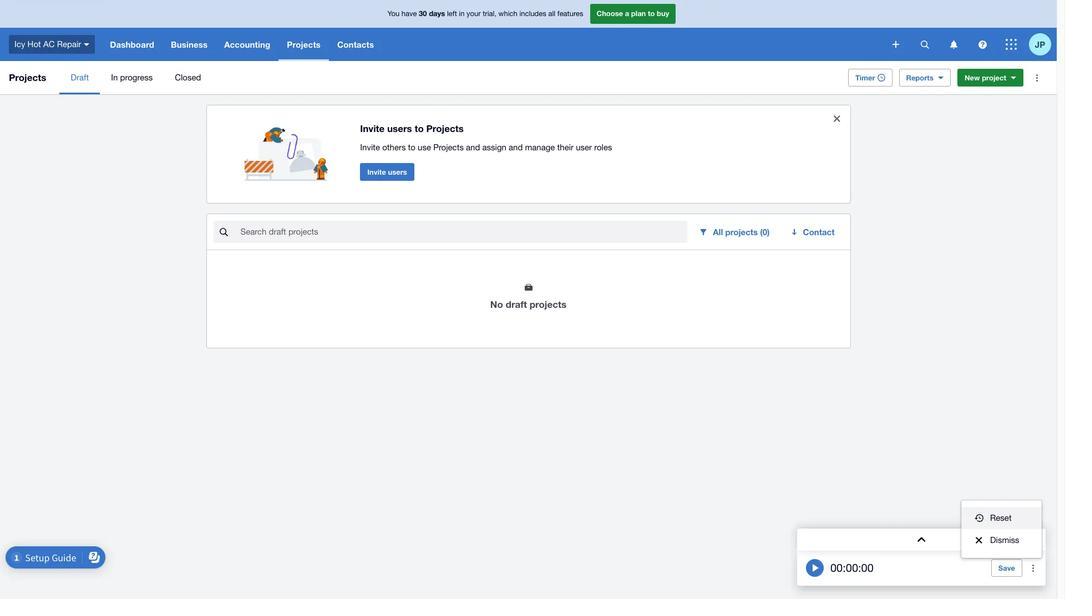 Task type: vqa. For each thing, say whether or not it's contained in the screenshot.
leftmost 'projects'
yes



Task type: locate. For each thing, give the bounding box(es) containing it.
users down others at the left top of the page
[[388, 167, 407, 176]]

invite for invite others to use projects and assign and manage their user roles
[[360, 142, 380, 152]]

1 horizontal spatial svg image
[[979, 40, 987, 49]]

invite
[[360, 123, 385, 134], [360, 142, 380, 152], [368, 167, 386, 176]]

2 horizontal spatial svg image
[[951, 40, 958, 49]]

invite up others at the left top of the page
[[360, 123, 385, 134]]

svg image
[[1006, 39, 1018, 50], [979, 40, 987, 49], [893, 41, 900, 48]]

svg image up reports popup button
[[893, 41, 900, 48]]

to
[[648, 9, 655, 18], [415, 123, 424, 134], [408, 142, 416, 152]]

in
[[459, 10, 465, 18]]

svg image left 'jp'
[[1006, 39, 1018, 50]]

all projects (0) button
[[692, 221, 779, 243]]

1 wrapper image from the top
[[973, 515, 986, 522]]

invite others to use projects and assign and manage their user roles
[[360, 142, 613, 152]]

2 and from the left
[[509, 142, 523, 152]]

1 vertical spatial projects
[[530, 299, 567, 310]]

banner containing jp
[[0, 0, 1058, 61]]

invite down others at the left top of the page
[[368, 167, 386, 176]]

user
[[576, 142, 592, 152]]

no draft projects
[[491, 299, 567, 310]]

projects
[[287, 39, 321, 49], [9, 72, 46, 83], [427, 123, 464, 134], [434, 142, 464, 152]]

contact button
[[784, 221, 844, 243]]

business button
[[163, 28, 216, 61]]

2 vertical spatial invite
[[368, 167, 386, 176]]

1 horizontal spatial and
[[509, 142, 523, 152]]

contacts
[[338, 39, 374, 49]]

wrapper image inside dismiss button
[[973, 537, 986, 544]]

wrapper image inside reset button
[[973, 515, 986, 522]]

and left 'assign'
[[466, 142, 480, 152]]

projects
[[726, 227, 758, 237], [530, 299, 567, 310]]

more options image
[[1026, 67, 1049, 89]]

to for use
[[408, 142, 416, 152]]

all projects (0)
[[714, 227, 770, 237]]

users
[[387, 123, 412, 134], [388, 167, 407, 176]]

wrapper image
[[973, 515, 986, 522], [973, 537, 986, 544]]

dashboard
[[110, 39, 154, 49]]

which
[[499, 10, 518, 18]]

reset button
[[962, 507, 1042, 530]]

plan
[[632, 9, 646, 18]]

icy hot ac repair
[[14, 39, 81, 49]]

to up use
[[415, 123, 424, 134]]

dismiss button
[[962, 530, 1042, 552]]

0 vertical spatial wrapper image
[[973, 515, 986, 522]]

buy
[[657, 9, 670, 18]]

users for invite users to projects
[[387, 123, 412, 134]]

wrapper image left reset
[[973, 515, 986, 522]]

0 vertical spatial invite
[[360, 123, 385, 134]]

start timer image
[[807, 560, 824, 577]]

0 vertical spatial to
[[648, 9, 655, 18]]

icy hot ac repair button
[[0, 28, 102, 61]]

clear image
[[826, 108, 849, 130]]

navigation containing dashboard
[[102, 28, 885, 61]]

1 vertical spatial to
[[415, 123, 424, 134]]

0 horizontal spatial svg image
[[84, 43, 90, 46]]

choose a plan to buy
[[597, 9, 670, 18]]

2 wrapper image from the top
[[973, 537, 986, 544]]

their
[[558, 142, 574, 152]]

invite left others at the left top of the page
[[360, 142, 380, 152]]

draft link
[[60, 61, 100, 94]]

and right 'assign'
[[509, 142, 523, 152]]

users up others at the left top of the page
[[387, 123, 412, 134]]

days
[[429, 9, 445, 18]]

left
[[447, 10, 457, 18]]

features
[[558, 10, 584, 18]]

wrapper image for dismiss
[[973, 537, 986, 544]]

list box containing reset
[[962, 501, 1042, 558]]

2 horizontal spatial svg image
[[1006, 39, 1018, 50]]

0 vertical spatial users
[[387, 123, 412, 134]]

wrapper image left dismiss
[[973, 537, 986, 544]]

invite for invite users
[[368, 167, 386, 176]]

new
[[965, 73, 981, 82]]

projects right draft
[[530, 299, 567, 310]]

closed link
[[164, 61, 212, 94]]

1 vertical spatial invite
[[360, 142, 380, 152]]

banner
[[0, 0, 1058, 61]]

a
[[626, 9, 630, 18]]

00:00:00
[[831, 562, 874, 575]]

dashboard link
[[102, 28, 163, 61]]

jp
[[1036, 39, 1046, 49]]

all
[[714, 227, 724, 237]]

navigation
[[102, 28, 885, 61]]

projects up use
[[427, 123, 464, 134]]

0 vertical spatial projects
[[726, 227, 758, 237]]

0 horizontal spatial and
[[466, 142, 480, 152]]

invite users link
[[360, 163, 415, 181]]

contact
[[804, 227, 835, 237]]

in progress link
[[100, 61, 164, 94]]

more options image
[[1023, 557, 1045, 580]]

0 horizontal spatial svg image
[[893, 41, 900, 48]]

list box
[[962, 501, 1042, 558]]

projects left contacts dropdown button
[[287, 39, 321, 49]]

to left buy
[[648, 9, 655, 18]]

1 vertical spatial wrapper image
[[973, 537, 986, 544]]

reset
[[991, 514, 1012, 523]]

draft
[[506, 299, 527, 310]]

1 horizontal spatial projects
[[726, 227, 758, 237]]

1 vertical spatial users
[[388, 167, 407, 176]]

2 vertical spatial to
[[408, 142, 416, 152]]

to left use
[[408, 142, 416, 152]]

and
[[466, 142, 480, 152], [509, 142, 523, 152]]

business
[[171, 39, 208, 49]]

icy
[[14, 39, 25, 49]]

roles
[[595, 142, 613, 152]]

invite users to projects image
[[245, 114, 334, 181]]

svg image up new project
[[979, 40, 987, 49]]

use
[[418, 142, 431, 152]]

svg image
[[921, 40, 930, 49], [951, 40, 958, 49], [84, 43, 90, 46]]

hot
[[28, 39, 41, 49]]

in
[[111, 73, 118, 82]]

invite users to projects
[[360, 123, 464, 134]]

projects left the (0)
[[726, 227, 758, 237]]

progress
[[120, 73, 153, 82]]

group
[[962, 501, 1042, 558]]



Task type: describe. For each thing, give the bounding box(es) containing it.
invite users
[[368, 167, 407, 176]]

accounting
[[224, 39, 271, 49]]

you have 30 days left in your trial, which includes all features
[[388, 9, 584, 18]]

ac
[[43, 39, 55, 49]]

new project
[[965, 73, 1007, 82]]

have
[[402, 10, 417, 18]]

you
[[388, 10, 400, 18]]

30
[[419, 9, 427, 18]]

svg image inside icy hot ac repair popup button
[[84, 43, 90, 46]]

save
[[999, 564, 1016, 573]]

others
[[383, 142, 406, 152]]

users for invite users
[[388, 167, 407, 176]]

(0)
[[761, 227, 770, 237]]

save button
[[992, 560, 1023, 577]]

jp button
[[1030, 28, 1058, 61]]

1 and from the left
[[466, 142, 480, 152]]

accounting button
[[216, 28, 279, 61]]

to for projects
[[415, 123, 424, 134]]

reports button
[[900, 69, 951, 87]]

new project button
[[958, 69, 1024, 87]]

invite for invite users to projects
[[360, 123, 385, 134]]

reports
[[907, 73, 934, 82]]

draft
[[71, 73, 89, 82]]

1 horizontal spatial svg image
[[921, 40, 930, 49]]

choose
[[597, 9, 624, 18]]

includes
[[520, 10, 547, 18]]

manage
[[525, 142, 555, 152]]

projects down hot
[[9, 72, 46, 83]]

projects inside dropdown button
[[287, 39, 321, 49]]

group containing reset
[[962, 501, 1042, 558]]

wrapper image for reset
[[973, 515, 986, 522]]

no
[[491, 299, 503, 310]]

repair
[[57, 39, 81, 49]]

project
[[983, 73, 1007, 82]]

projects inside popup button
[[726, 227, 758, 237]]

your
[[467, 10, 481, 18]]

navigation inside banner
[[102, 28, 885, 61]]

assign
[[483, 142, 507, 152]]

projects button
[[279, 28, 329, 61]]

trial,
[[483, 10, 497, 18]]

Search draft projects search field
[[240, 222, 688, 243]]

0 horizontal spatial projects
[[530, 299, 567, 310]]

in progress
[[111, 73, 153, 82]]

contacts button
[[329, 28, 383, 61]]

dismiss
[[991, 536, 1020, 545]]

all
[[549, 10, 556, 18]]

timer button
[[849, 69, 893, 87]]

timer
[[856, 73, 876, 82]]

closed
[[175, 73, 201, 82]]

projects right use
[[434, 142, 464, 152]]



